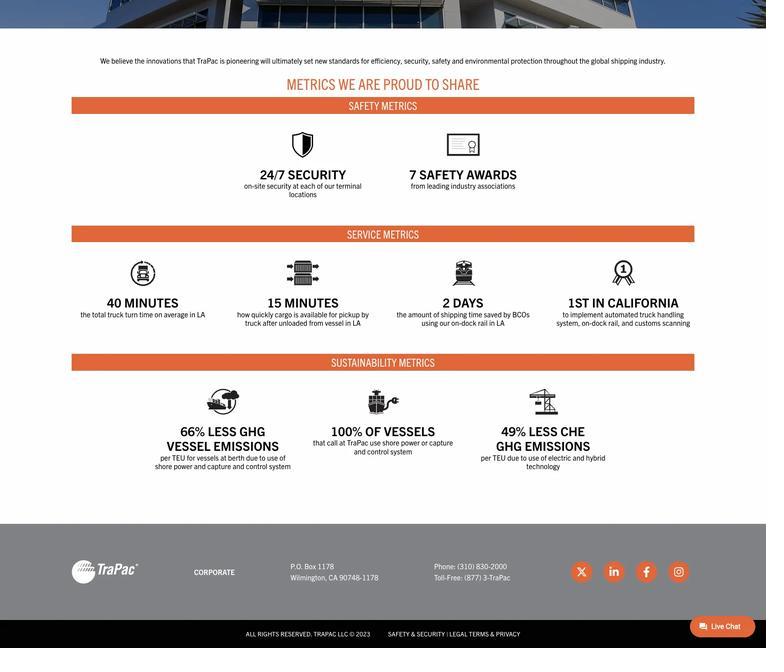 Task type: describe. For each thing, give the bounding box(es) containing it.
15 minutes how quickly cargo is available for pickup by truck after unloaded from vessel in la
[[237, 294, 369, 327]]

use inside 66% less ghg vessel emissions per teu for vessels at berth due to use of shore power and capture and control system
[[267, 453, 278, 462]]

0 vertical spatial we
[[100, 56, 110, 65]]

safety for &
[[388, 630, 410, 638]]

emissions for che
[[525, 438, 591, 454]]

after
[[263, 318, 277, 327]]

llc
[[338, 630, 348, 638]]

customs
[[635, 318, 661, 327]]

footer containing p.o. box 1178
[[0, 524, 767, 648]]

metrics we are proud to share main content
[[63, 55, 704, 498]]

at for 100%
[[340, 438, 346, 447]]

safety & security link
[[388, 630, 445, 638]]

and inside the 1st in california to implement automated truck handling system, on-dock rail, and customs scanning
[[622, 318, 634, 327]]

industry.
[[640, 56, 666, 65]]

innovations
[[146, 56, 182, 65]]

quickly
[[252, 310, 273, 319]]

terminal
[[337, 181, 362, 190]]

1st in california to implement automated truck handling system, on-dock rail, and customs scanning
[[557, 294, 691, 327]]

use inside 100% of vessels that call at trapac use shore power or capture and control system
[[370, 438, 381, 447]]

la inside 40 minutes the total truck turn time on average in la
[[197, 310, 205, 319]]

california
[[608, 294, 679, 310]]

unloaded
[[279, 318, 308, 327]]

rail
[[478, 318, 488, 327]]

protection
[[511, 56, 543, 65]]

(877)
[[465, 573, 482, 582]]

phone: (310) 830-2000 toll-free: (877) 3-trapac
[[435, 562, 511, 582]]

of inside 49% less che ghg emissions per teu due to use of electric and hybrid technology
[[541, 453, 547, 462]]

set
[[304, 56, 313, 65]]

the for believe
[[135, 56, 145, 65]]

in inside 2 days the amount of shipping time saved by bcos using our on-dock rail in la
[[490, 318, 495, 327]]

0 horizontal spatial 1178
[[318, 562, 334, 571]]

the left global
[[580, 56, 590, 65]]

each
[[301, 181, 316, 190]]

vessels
[[197, 453, 219, 462]]

(310)
[[458, 562, 475, 571]]

on- inside the 1st in california to implement automated truck handling system, on-dock rail, and customs scanning
[[582, 318, 592, 327]]

how
[[237, 310, 250, 319]]

0 vertical spatial that
[[183, 56, 195, 65]]

corporate image
[[72, 560, 138, 585]]

turn
[[125, 310, 138, 319]]

all rights reserved. trapac llc © 2023
[[246, 630, 371, 638]]

per for vessel
[[160, 453, 171, 462]]

ghg inside 66% less ghg vessel emissions per teu for vessels at berth due to use of shore power and capture and control system
[[240, 423, 265, 439]]

for for 66% less ghg
[[187, 453, 195, 462]]

la for 15 minutes
[[353, 318, 361, 327]]

that inside 100% of vessels that call at trapac use shore power or capture and control system
[[313, 438, 326, 447]]

automated
[[605, 310, 639, 319]]

will
[[261, 56, 271, 65]]

time for days
[[469, 310, 483, 319]]

bcos
[[513, 310, 530, 319]]

security inside 24/7 security on-site security at each of our terminal locations
[[288, 166, 346, 182]]

time for minutes
[[140, 310, 153, 319]]

less for ghg
[[529, 423, 558, 439]]

total
[[92, 310, 106, 319]]

from inside 15 minutes how quickly cargo is available for pickup by truck after unloaded from vessel in la
[[309, 318, 324, 327]]

sustainability
[[332, 355, 397, 369]]

our inside 2 days the amount of shipping time saved by bcos using our on-dock rail in la
[[440, 318, 450, 327]]

truck inside 40 minutes the total truck turn time on average in la
[[108, 310, 124, 319]]

box
[[305, 562, 316, 571]]

2 horizontal spatial for
[[361, 56, 370, 65]]

average
[[164, 310, 188, 319]]

cargo
[[275, 310, 292, 319]]

p.o. box 1178 wilmington, ca 90748-1178
[[291, 562, 379, 582]]

available
[[300, 310, 328, 319]]

1 horizontal spatial 1178
[[362, 573, 379, 582]]

and right safety
[[452, 56, 464, 65]]

at for 24/7
[[293, 181, 299, 190]]

locations
[[289, 190, 317, 199]]

pickup
[[339, 310, 360, 319]]

to down safety
[[426, 74, 440, 93]]

system,
[[557, 318, 581, 327]]

90748-
[[340, 573, 362, 582]]

scanning
[[663, 318, 691, 327]]

environmental
[[466, 56, 510, 65]]

share
[[443, 74, 480, 93]]

1 & from the left
[[411, 630, 416, 638]]

830-
[[477, 562, 491, 571]]

berth
[[228, 453, 245, 462]]

for for 15 minutes
[[329, 310, 338, 319]]

efficiency,
[[371, 56, 403, 65]]

industry
[[451, 181, 476, 190]]

legal terms & privacy link
[[450, 630, 521, 638]]

66%
[[181, 423, 205, 439]]

handling
[[658, 310, 685, 319]]

la for 2 days
[[497, 318, 505, 327]]

wilmington,
[[291, 573, 327, 582]]

safety inside 7 safety awards from leading industry associations
[[420, 166, 464, 182]]

technology
[[527, 462, 561, 471]]

dock inside the 1st in california to implement automated truck handling system, on-dock rail, and customs scanning
[[592, 318, 607, 327]]

service
[[347, 227, 381, 241]]

due inside 66% less ghg vessel emissions per teu for vessels at berth due to use of shore power and capture and control system
[[246, 453, 258, 462]]

p.o.
[[291, 562, 303, 571]]

49% less che ghg emissions per teu due to use of electric and hybrid technology
[[481, 423, 606, 471]]

to inside the 1st in california to implement automated truck handling system, on-dock rail, and customs scanning
[[563, 310, 569, 319]]

safety
[[432, 56, 451, 65]]

che
[[561, 423, 585, 439]]

by inside 15 minutes how quickly cargo is available for pickup by truck after unloaded from vessel in la
[[362, 310, 369, 319]]

truck inside 15 minutes how quickly cargo is available for pickup by truck after unloaded from vessel in la
[[245, 318, 261, 327]]

and right vessels
[[233, 462, 245, 471]]

of inside 100% of vessels that call at trapac use shore power or capture and control system
[[366, 423, 381, 439]]

trapac inside phone: (310) 830-2000 toll-free: (877) 3-trapac
[[490, 573, 511, 582]]

vessels
[[384, 423, 436, 439]]

40
[[107, 294, 122, 310]]

safety metrics
[[349, 98, 418, 112]]

capture inside 66% less ghg vessel emissions per teu for vessels at berth due to use of shore power and capture and control system
[[208, 462, 231, 471]]

shore inside 66% less ghg vessel emissions per teu for vessels at berth due to use of shore power and capture and control system
[[155, 462, 172, 471]]

corporate
[[194, 568, 235, 576]]

standards
[[329, 56, 360, 65]]

1st
[[568, 294, 590, 310]]

due inside 49% less che ghg emissions per teu due to use of electric and hybrid technology
[[508, 453, 520, 462]]

minutes for 40 minutes
[[124, 294, 179, 310]]

implement
[[571, 310, 604, 319]]

phone:
[[435, 562, 456, 571]]

privacy
[[496, 630, 521, 638]]

and down the vessel
[[194, 462, 206, 471]]

vessel
[[325, 318, 344, 327]]

ghg inside 49% less che ghg emissions per teu due to use of electric and hybrid technology
[[497, 438, 522, 454]]

metrics for 15 minutes
[[383, 227, 419, 241]]

control inside 66% less ghg vessel emissions per teu for vessels at berth due to use of shore power and capture and control system
[[246, 462, 268, 471]]

saved
[[484, 310, 502, 319]]

electric
[[549, 453, 572, 462]]

pioneering
[[227, 56, 259, 65]]



Task type: vqa. For each thing, say whether or not it's contained in the screenshot.
providing
no



Task type: locate. For each thing, give the bounding box(es) containing it.
free:
[[447, 573, 463, 582]]

we
[[100, 56, 110, 65], [339, 74, 356, 93]]

control down the vessels
[[368, 447, 389, 456]]

legal
[[450, 630, 468, 638]]

1 due from the left
[[246, 453, 258, 462]]

1 horizontal spatial ghg
[[497, 438, 522, 454]]

0 vertical spatial capture
[[430, 438, 453, 447]]

throughout
[[544, 56, 578, 65]]

that right innovations on the left
[[183, 56, 195, 65]]

0 horizontal spatial safety
[[349, 98, 380, 112]]

1 horizontal spatial our
[[440, 318, 450, 327]]

1 vertical spatial shipping
[[441, 310, 468, 319]]

is inside 15 minutes how quickly cargo is available for pickup by truck after unloaded from vessel in la
[[294, 310, 299, 319]]

1 horizontal spatial dock
[[592, 318, 607, 327]]

teu
[[172, 453, 185, 462], [493, 453, 506, 462]]

sustainability metrics
[[332, 355, 435, 369]]

0 vertical spatial safety
[[349, 98, 380, 112]]

7
[[410, 166, 417, 182]]

per inside 49% less che ghg emissions per teu due to use of electric and hybrid technology
[[481, 453, 492, 462]]

1 time from the left
[[140, 310, 153, 319]]

safety right 2023
[[388, 630, 410, 638]]

power inside 100% of vessels that call at trapac use shore power or capture and control system
[[401, 438, 420, 447]]

are
[[359, 74, 381, 93]]

la inside 2 days the amount of shipping time saved by bcos using our on-dock rail in la
[[497, 318, 505, 327]]

metrics down proud
[[382, 98, 418, 112]]

2 minutes from the left
[[285, 294, 339, 310]]

1 vertical spatial trapac
[[347, 438, 369, 447]]

on- down days
[[452, 318, 462, 327]]

security up locations
[[288, 166, 346, 182]]

time left saved at the right top of page
[[469, 310, 483, 319]]

49%
[[502, 423, 526, 439]]

teu down 49%
[[493, 453, 506, 462]]

1 horizontal spatial system
[[391, 447, 412, 456]]

at right call
[[340, 438, 346, 447]]

1 vertical spatial power
[[174, 462, 193, 471]]

on- left 24/7 on the top left
[[245, 181, 255, 190]]

0 vertical spatial at
[[293, 181, 299, 190]]

1 vertical spatial at
[[340, 438, 346, 447]]

and down 100%
[[354, 447, 366, 456]]

2 days the amount of shipping time saved by bcos using our on-dock rail in la
[[397, 294, 530, 327]]

2 vertical spatial at
[[221, 453, 227, 462]]

less left che
[[529, 423, 558, 439]]

and inside 49% less che ghg emissions per teu due to use of electric and hybrid technology
[[573, 453, 585, 462]]

power
[[401, 438, 420, 447], [174, 462, 193, 471]]

0 vertical spatial shore
[[383, 438, 400, 447]]

trapac right call
[[347, 438, 369, 447]]

2023
[[356, 630, 371, 638]]

1178
[[318, 562, 334, 571], [362, 573, 379, 582]]

on- inside 2 days the amount of shipping time saved by bcos using our on-dock rail in la
[[452, 318, 462, 327]]

to
[[426, 74, 440, 93], [563, 310, 569, 319], [260, 453, 266, 462], [521, 453, 527, 462]]

1 horizontal spatial shore
[[383, 438, 400, 447]]

less inside 66% less ghg vessel emissions per teu for vessels at berth due to use of shore power and capture and control system
[[208, 423, 237, 439]]

0 vertical spatial control
[[368, 447, 389, 456]]

at left each at the left top of the page
[[293, 181, 299, 190]]

0 horizontal spatial trapac
[[197, 56, 218, 65]]

metrics down set
[[287, 74, 336, 93]]

ca
[[329, 573, 338, 582]]

dock left rail,
[[592, 318, 607, 327]]

©
[[350, 630, 355, 638]]

1 horizontal spatial truck
[[245, 318, 261, 327]]

security
[[288, 166, 346, 182], [417, 630, 445, 638]]

la right "rail"
[[497, 318, 505, 327]]

less right 66%
[[208, 423, 237, 439]]

1 vertical spatial our
[[440, 318, 450, 327]]

2 & from the left
[[491, 630, 495, 638]]

1 vertical spatial control
[[246, 462, 268, 471]]

for left pickup
[[329, 310, 338, 319]]

time inside 40 minutes the total truck turn time on average in la
[[140, 310, 153, 319]]

24/7 security on-site security at each of our terminal locations
[[245, 166, 362, 199]]

less inside 49% less che ghg emissions per teu due to use of electric and hybrid technology
[[529, 423, 558, 439]]

1 horizontal spatial per
[[481, 453, 492, 462]]

for inside 15 minutes how quickly cargo is available for pickup by truck after unloaded from vessel in la
[[329, 310, 338, 319]]

by inside 2 days the amount of shipping time saved by bcos using our on-dock rail in la
[[504, 310, 511, 319]]

of inside 2 days the amount of shipping time saved by bcos using our on-dock rail in la
[[434, 310, 440, 319]]

1 horizontal spatial la
[[353, 318, 361, 327]]

our inside 24/7 security on-site security at each of our terminal locations
[[325, 181, 335, 190]]

0 horizontal spatial shore
[[155, 462, 172, 471]]

1 vertical spatial for
[[329, 310, 338, 319]]

0 vertical spatial system
[[391, 447, 412, 456]]

1 less from the left
[[208, 423, 237, 439]]

toll-
[[435, 573, 447, 582]]

use right berth
[[267, 453, 278, 462]]

0 horizontal spatial dock
[[462, 318, 477, 327]]

security,
[[405, 56, 431, 65]]

capture right or
[[430, 438, 453, 447]]

0 vertical spatial trapac
[[197, 56, 218, 65]]

1 horizontal spatial capture
[[430, 438, 453, 447]]

our right using
[[440, 318, 450, 327]]

time inside 2 days the amount of shipping time saved by bcos using our on-dock rail in la
[[469, 310, 483, 319]]

metrics for 100% of vessels
[[399, 355, 435, 369]]

0 vertical spatial security
[[288, 166, 346, 182]]

days
[[453, 294, 484, 310]]

0 horizontal spatial on-
[[245, 181, 255, 190]]

power left or
[[401, 438, 420, 447]]

0 horizontal spatial time
[[140, 310, 153, 319]]

1 horizontal spatial on-
[[452, 318, 462, 327]]

1 horizontal spatial control
[[368, 447, 389, 456]]

from left leading
[[411, 181, 426, 190]]

2000
[[491, 562, 508, 571]]

dock inside 2 days the amount of shipping time saved by bcos using our on-dock rail in la
[[462, 318, 477, 327]]

security left |
[[417, 630, 445, 638]]

1 minutes from the left
[[124, 294, 179, 310]]

trapac left pioneering
[[197, 56, 218, 65]]

the inside 2 days the amount of shipping time saved by bcos using our on-dock rail in la
[[397, 310, 407, 319]]

use left electric
[[529, 453, 540, 462]]

1 horizontal spatial shipping
[[612, 56, 638, 65]]

0 horizontal spatial is
[[220, 56, 225, 65]]

the right the believe
[[135, 56, 145, 65]]

1 horizontal spatial security
[[417, 630, 445, 638]]

1 vertical spatial 1178
[[362, 573, 379, 582]]

control
[[368, 447, 389, 456], [246, 462, 268, 471]]

1 by from the left
[[362, 310, 369, 319]]

per for ghg
[[481, 453, 492, 462]]

global
[[592, 56, 610, 65]]

hybrid
[[587, 453, 606, 462]]

15
[[268, 294, 282, 310]]

at inside 100% of vessels that call at trapac use shore power or capture and control system
[[340, 438, 346, 447]]

and right rail,
[[622, 318, 634, 327]]

0 horizontal spatial less
[[208, 423, 237, 439]]

metrics right service
[[383, 227, 419, 241]]

0 horizontal spatial minutes
[[124, 294, 179, 310]]

0 horizontal spatial capture
[[208, 462, 231, 471]]

per inside 66% less ghg vessel emissions per teu for vessels at berth due to use of shore power and capture and control system
[[160, 453, 171, 462]]

teu inside 49% less che ghg emissions per teu due to use of electric and hybrid technology
[[493, 453, 506, 462]]

we left the are
[[339, 74, 356, 93]]

0 horizontal spatial ghg
[[240, 423, 265, 439]]

0 horizontal spatial power
[[174, 462, 193, 471]]

& right terms
[[491, 630, 495, 638]]

teu for vessel
[[172, 453, 185, 462]]

less
[[208, 423, 237, 439], [529, 423, 558, 439]]

by left bcos
[[504, 310, 511, 319]]

shipping right global
[[612, 56, 638, 65]]

2 horizontal spatial use
[[529, 453, 540, 462]]

emissions inside 49% less che ghg emissions per teu due to use of electric and hybrid technology
[[525, 438, 591, 454]]

1 vertical spatial is
[[294, 310, 299, 319]]

we believe the innovations that trapac is pioneering will ultimately set new standards for efficiency, security, safety and environmental protection throughout the global shipping industry.
[[100, 56, 666, 65]]

0 vertical spatial is
[[220, 56, 225, 65]]

system down the vessels
[[391, 447, 412, 456]]

emissions inside 66% less ghg vessel emissions per teu for vessels at berth due to use of shore power and capture and control system
[[214, 438, 279, 454]]

0 vertical spatial shipping
[[612, 56, 638, 65]]

use inside 49% less che ghg emissions per teu due to use of electric and hybrid technology
[[529, 453, 540, 462]]

1 horizontal spatial by
[[504, 310, 511, 319]]

at
[[293, 181, 299, 190], [340, 438, 346, 447], [221, 453, 227, 462]]

safety
[[349, 98, 380, 112], [420, 166, 464, 182], [388, 630, 410, 638]]

minutes up unloaded
[[285, 294, 339, 310]]

1 horizontal spatial time
[[469, 310, 483, 319]]

shore
[[383, 438, 400, 447], [155, 462, 172, 471]]

and left hybrid
[[573, 453, 585, 462]]

trapac inside 100% of vessels that call at trapac use shore power or capture and control system
[[347, 438, 369, 447]]

the for days
[[397, 310, 407, 319]]

in inside 15 minutes how quickly cargo is available for pickup by truck after unloaded from vessel in la
[[346, 318, 351, 327]]

amount
[[409, 310, 432, 319]]

the for minutes
[[81, 310, 91, 319]]

on-
[[245, 181, 255, 190], [452, 318, 462, 327], [582, 318, 592, 327]]

1 teu from the left
[[172, 453, 185, 462]]

1 per from the left
[[160, 453, 171, 462]]

truck left after
[[245, 318, 261, 327]]

for inside 66% less ghg vessel emissions per teu for vessels at berth due to use of shore power and capture and control system
[[187, 453, 195, 462]]

2 dock from the left
[[592, 318, 607, 327]]

security inside 'footer'
[[417, 630, 445, 638]]

0 vertical spatial for
[[361, 56, 370, 65]]

1 horizontal spatial we
[[339, 74, 356, 93]]

0 horizontal spatial emissions
[[214, 438, 279, 454]]

less for vessel
[[208, 423, 237, 439]]

2 horizontal spatial trapac
[[490, 573, 511, 582]]

trapac
[[314, 630, 337, 638]]

la right 'vessel'
[[353, 318, 361, 327]]

1 horizontal spatial is
[[294, 310, 299, 319]]

safety for metrics
[[349, 98, 380, 112]]

new
[[315, 56, 328, 65]]

1 vertical spatial system
[[269, 462, 291, 471]]

is left pioneering
[[220, 56, 225, 65]]

by right pickup
[[362, 310, 369, 319]]

2 horizontal spatial on-
[[582, 318, 592, 327]]

2 by from the left
[[504, 310, 511, 319]]

in right "rail"
[[490, 318, 495, 327]]

is
[[220, 56, 225, 65], [294, 310, 299, 319]]

2 vertical spatial trapac
[[490, 573, 511, 582]]

leading
[[427, 181, 450, 190]]

0 horizontal spatial that
[[183, 56, 195, 65]]

power down the vessel
[[174, 462, 193, 471]]

due
[[246, 453, 258, 462], [508, 453, 520, 462]]

0 horizontal spatial teu
[[172, 453, 185, 462]]

system inside 66% less ghg vessel emissions per teu for vessels at berth due to use of shore power and capture and control system
[[269, 462, 291, 471]]

control right berth
[[246, 462, 268, 471]]

the left the total
[[81, 310, 91, 319]]

to inside 49% less che ghg emissions per teu due to use of electric and hybrid technology
[[521, 453, 527, 462]]

at left berth
[[221, 453, 227, 462]]

that
[[183, 56, 195, 65], [313, 438, 326, 447]]

metrics we are proud to share
[[287, 74, 480, 93]]

0 horizontal spatial our
[[325, 181, 335, 190]]

2 teu from the left
[[493, 453, 506, 462]]

for left vessels
[[187, 453, 195, 462]]

2 horizontal spatial at
[[340, 438, 346, 447]]

system right berth
[[269, 462, 291, 471]]

to down 49%
[[521, 453, 527, 462]]

1178 up ca
[[318, 562, 334, 571]]

safety down the are
[[349, 98, 380, 112]]

ultimately
[[272, 56, 303, 65]]

of inside 66% less ghg vessel emissions per teu for vessels at berth due to use of shore power and capture and control system
[[280, 453, 286, 462]]

40 minutes the total truck turn time on average in la
[[81, 294, 205, 319]]

minutes for 15 minutes
[[285, 294, 339, 310]]

0 horizontal spatial due
[[246, 453, 258, 462]]

in right 'average'
[[190, 310, 195, 319]]

0 horizontal spatial shipping
[[441, 310, 468, 319]]

trapac down 2000
[[490, 573, 511, 582]]

footer
[[0, 524, 767, 648]]

power inside 66% less ghg vessel emissions per teu for vessels at berth due to use of shore power and capture and control system
[[174, 462, 193, 471]]

minutes inside 15 minutes how quickly cargo is available for pickup by truck after unloaded from vessel in la
[[285, 294, 339, 310]]

7 safety awards from leading industry associations
[[410, 166, 517, 190]]

for right standards
[[361, 56, 370, 65]]

due right berth
[[246, 453, 258, 462]]

to right berth
[[260, 453, 266, 462]]

1 horizontal spatial trapac
[[347, 438, 369, 447]]

1 vertical spatial that
[[313, 438, 326, 447]]

due down 49%
[[508, 453, 520, 462]]

ghg
[[240, 423, 265, 439], [497, 438, 522, 454]]

at inside 24/7 security on-site security at each of our terminal locations
[[293, 181, 299, 190]]

minutes right the 40 at the left top of the page
[[124, 294, 179, 310]]

1 horizontal spatial &
[[491, 630, 495, 638]]

in inside the 1st in california to implement automated truck handling system, on-dock rail, and customs scanning
[[593, 294, 605, 310]]

1 horizontal spatial that
[[313, 438, 326, 447]]

1 emissions from the left
[[214, 438, 279, 454]]

capture inside 100% of vessels that call at trapac use shore power or capture and control system
[[430, 438, 453, 447]]

1 horizontal spatial less
[[529, 423, 558, 439]]

2 horizontal spatial truck
[[640, 310, 656, 319]]

all
[[246, 630, 256, 638]]

1 horizontal spatial safety
[[388, 630, 410, 638]]

security
[[267, 181, 291, 190]]

2 time from the left
[[469, 310, 483, 319]]

minutes
[[124, 294, 179, 310], [285, 294, 339, 310]]

that left call
[[313, 438, 326, 447]]

3-
[[483, 573, 490, 582]]

2 due from the left
[[508, 453, 520, 462]]

teu for ghg
[[493, 453, 506, 462]]

site
[[255, 181, 265, 190]]

1 vertical spatial security
[[417, 630, 445, 638]]

control inside 100% of vessels that call at trapac use shore power or capture and control system
[[368, 447, 389, 456]]

truck inside the 1st in california to implement automated truck handling system, on-dock rail, and customs scanning
[[640, 310, 656, 319]]

from inside 7 safety awards from leading industry associations
[[411, 181, 426, 190]]

at inside 66% less ghg vessel emissions per teu for vessels at berth due to use of shore power and capture and control system
[[221, 453, 227, 462]]

100% of vessels that call at trapac use shore power or capture and control system
[[313, 423, 453, 456]]

1 vertical spatial capture
[[208, 462, 231, 471]]

&
[[411, 630, 416, 638], [491, 630, 495, 638]]

or
[[422, 438, 428, 447]]

minutes inside 40 minutes the total truck turn time on average in la
[[124, 294, 179, 310]]

2 vertical spatial safety
[[388, 630, 410, 638]]

we left the believe
[[100, 56, 110, 65]]

1 horizontal spatial due
[[508, 453, 520, 462]]

1 vertical spatial we
[[339, 74, 356, 93]]

2 vertical spatial for
[[187, 453, 195, 462]]

la right 'average'
[[197, 310, 205, 319]]

on- inside 24/7 security on-site security at each of our terminal locations
[[245, 181, 255, 190]]

system
[[391, 447, 412, 456], [269, 462, 291, 471]]

shore left or
[[383, 438, 400, 447]]

from left 'vessel'
[[309, 318, 324, 327]]

in right 'vessel'
[[346, 318, 351, 327]]

on- right system,
[[582, 318, 592, 327]]

rail,
[[609, 318, 621, 327]]

shipping inside 2 days the amount of shipping time saved by bcos using our on-dock rail in la
[[441, 310, 468, 319]]

service metrics
[[347, 227, 419, 241]]

emissions
[[214, 438, 279, 454], [525, 438, 591, 454]]

la inside 15 minutes how quickly cargo is available for pickup by truck after unloaded from vessel in la
[[353, 318, 361, 327]]

is right cargo
[[294, 310, 299, 319]]

0 horizontal spatial we
[[100, 56, 110, 65]]

2 per from the left
[[481, 453, 492, 462]]

of
[[317, 181, 323, 190], [434, 310, 440, 319], [366, 423, 381, 439], [280, 453, 286, 462], [541, 453, 547, 462]]

of inside 24/7 security on-site security at each of our terminal locations
[[317, 181, 323, 190]]

& left |
[[411, 630, 416, 638]]

time left on
[[140, 310, 153, 319]]

0 vertical spatial from
[[411, 181, 426, 190]]

system inside 100% of vessels that call at trapac use shore power or capture and control system
[[391, 447, 412, 456]]

in inside 40 minutes the total truck turn time on average in la
[[190, 310, 195, 319]]

in right 1st
[[593, 294, 605, 310]]

teu inside 66% less ghg vessel emissions per teu for vessels at berth due to use of shore power and capture and control system
[[172, 453, 185, 462]]

safety inside 'footer'
[[388, 630, 410, 638]]

the
[[135, 56, 145, 65], [580, 56, 590, 65], [81, 310, 91, 319], [397, 310, 407, 319]]

the left the amount
[[397, 310, 407, 319]]

0 horizontal spatial la
[[197, 310, 205, 319]]

per
[[160, 453, 171, 462], [481, 453, 492, 462]]

trapac
[[197, 56, 218, 65], [347, 438, 369, 447], [490, 573, 511, 582]]

2 emissions from the left
[[525, 438, 591, 454]]

use right 100%
[[370, 438, 381, 447]]

0 horizontal spatial system
[[269, 462, 291, 471]]

to inside 66% less ghg vessel emissions per teu for vessels at berth due to use of shore power and capture and control system
[[260, 453, 266, 462]]

on
[[155, 310, 162, 319]]

1 dock from the left
[[462, 318, 477, 327]]

1 vertical spatial safety
[[420, 166, 464, 182]]

1 vertical spatial from
[[309, 318, 324, 327]]

metrics
[[287, 74, 336, 93], [382, 98, 418, 112], [383, 227, 419, 241], [399, 355, 435, 369]]

0 vertical spatial our
[[325, 181, 335, 190]]

safety right 7 at the right
[[420, 166, 464, 182]]

1 horizontal spatial teu
[[493, 453, 506, 462]]

1 horizontal spatial for
[[329, 310, 338, 319]]

safety & security | legal terms & privacy
[[388, 630, 521, 638]]

24/7
[[260, 166, 285, 182]]

0 horizontal spatial from
[[309, 318, 324, 327]]

our left 'terminal' at the left
[[325, 181, 335, 190]]

awards
[[467, 166, 517, 182]]

2
[[443, 294, 450, 310]]

2 horizontal spatial la
[[497, 318, 505, 327]]

0 horizontal spatial use
[[267, 453, 278, 462]]

0 horizontal spatial truck
[[108, 310, 124, 319]]

100%
[[331, 423, 363, 439]]

time
[[140, 310, 153, 319], [469, 310, 483, 319]]

1 horizontal spatial use
[[370, 438, 381, 447]]

0 horizontal spatial for
[[187, 453, 195, 462]]

metrics down using
[[399, 355, 435, 369]]

dock left "rail"
[[462, 318, 477, 327]]

1 vertical spatial shore
[[155, 462, 172, 471]]

to left implement
[[563, 310, 569, 319]]

terms
[[469, 630, 489, 638]]

shore down the vessel
[[155, 462, 172, 471]]

teu left vessels
[[172, 453, 185, 462]]

1178 right ca
[[362, 573, 379, 582]]

emissions for ghg
[[214, 438, 279, 454]]

shipping right using
[[441, 310, 468, 319]]

2 less from the left
[[529, 423, 558, 439]]

0 horizontal spatial security
[[288, 166, 346, 182]]

and inside 100% of vessels that call at trapac use shore power or capture and control system
[[354, 447, 366, 456]]

the inside 40 minutes the total truck turn time on average in la
[[81, 310, 91, 319]]

1 horizontal spatial minutes
[[285, 294, 339, 310]]

dock
[[462, 318, 477, 327], [592, 318, 607, 327]]

reserved.
[[281, 630, 312, 638]]

from
[[411, 181, 426, 190], [309, 318, 324, 327]]

shore inside 100% of vessels that call at trapac use shore power or capture and control system
[[383, 438, 400, 447]]

0 vertical spatial power
[[401, 438, 420, 447]]

truck left turn
[[108, 310, 124, 319]]

capture down the vessel
[[208, 462, 231, 471]]

1 horizontal spatial at
[[293, 181, 299, 190]]

0 horizontal spatial at
[[221, 453, 227, 462]]

truck left 'handling'
[[640, 310, 656, 319]]

metrics for 7 safety awards
[[382, 98, 418, 112]]



